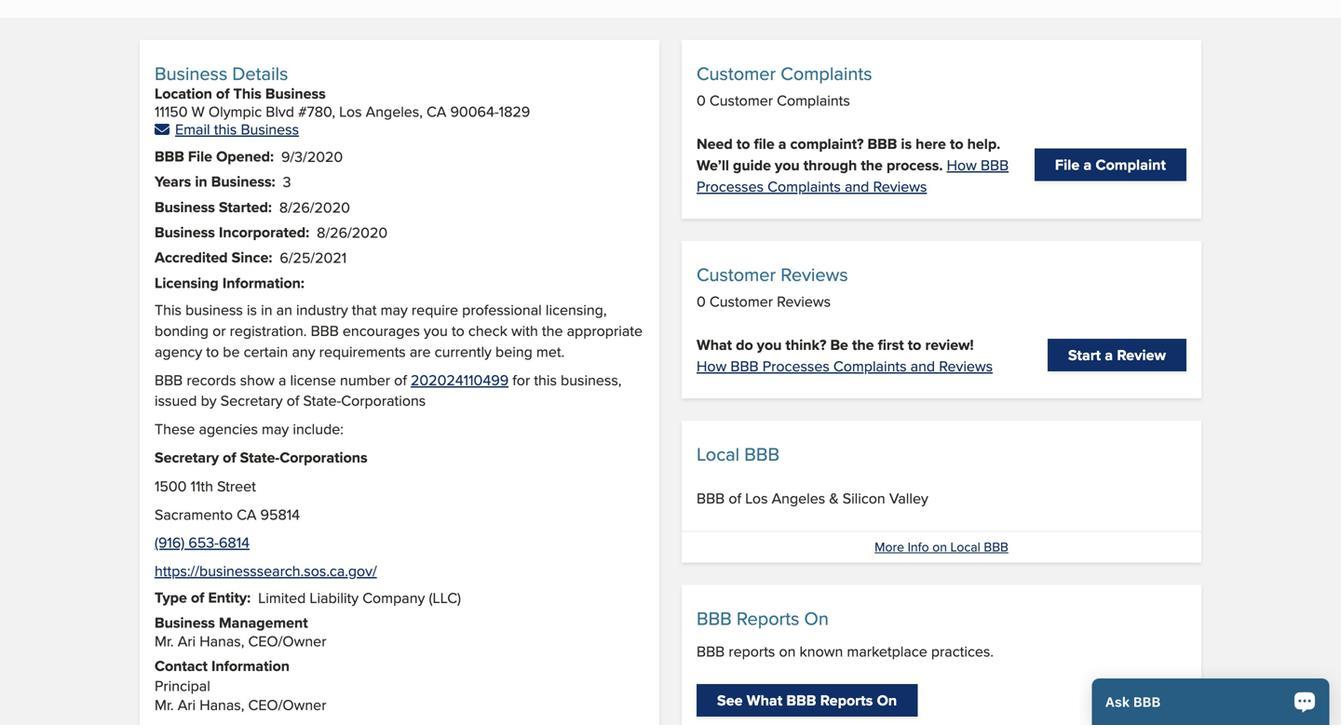 Task type: locate. For each thing, give the bounding box(es) containing it.
1 vertical spatial in
[[261, 299, 272, 320]]

ari down contact at the bottom
[[178, 694, 196, 716]]

hanas, down "information"
[[200, 694, 244, 716]]

business
[[185, 299, 243, 320]]

include:
[[293, 418, 344, 440]]

complaints
[[781, 60, 872, 86], [777, 89, 850, 111], [768, 175, 841, 197], [833, 355, 907, 377]]

you inside need to file a complaint? bbb is here to help. we'll guide you through the process.
[[775, 154, 800, 176]]

1 vertical spatial ceo/owner
[[248, 694, 326, 716]]

1 horizontal spatial and
[[911, 355, 935, 377]]

1 horizontal spatial how
[[947, 154, 977, 175]]

1 horizontal spatial los
[[745, 488, 768, 509]]

this up opened
[[214, 118, 237, 140]]

0 inside customer reviews 0 customer reviews
[[697, 291, 706, 312]]

ari
[[178, 630, 196, 652], [178, 694, 196, 716]]

0 vertical spatial is
[[901, 132, 912, 154]]

of for location of this business
[[216, 82, 230, 104]]

you inside this business is in an industry that may require professional licensing, bonding or registration. bbb encourages you to check with the appropriate agency to be certain any requirements are currently being met.
[[424, 320, 448, 341]]

0 horizontal spatial secretary
[[155, 447, 219, 468]]

1 vertical spatial local
[[950, 538, 981, 557]]

0 vertical spatial how
[[947, 154, 977, 175]]

what do you think? be the first to review! how bbb processes complaints and reviews
[[697, 334, 993, 377]]

of down agencies
[[223, 447, 236, 468]]

to
[[737, 132, 750, 154], [950, 132, 964, 154], [452, 320, 465, 341], [908, 334, 921, 356], [206, 341, 219, 362]]

1 vertical spatial reports
[[820, 690, 873, 711]]

you right 'do'
[[757, 334, 782, 356]]

1 horizontal spatial reports
[[820, 690, 873, 711]]

1 vertical spatial is
[[247, 299, 257, 320]]

1 horizontal spatial state-
[[303, 390, 341, 411]]

what right see
[[747, 690, 783, 711]]

number
[[340, 369, 390, 391]]

0 horizontal spatial this
[[155, 299, 182, 320]]

this right for
[[534, 369, 557, 391]]

secretary up agencies
[[221, 390, 283, 411]]

2 0 from the top
[[697, 291, 706, 312]]

2 mr. from the top
[[155, 694, 174, 716]]

of right w
[[216, 82, 230, 104]]

may right that
[[381, 299, 408, 320]]

corporations down include:
[[280, 447, 368, 468]]

the right through
[[861, 154, 883, 176]]

of up include:
[[287, 390, 299, 411]]

1 vertical spatial how
[[697, 355, 727, 377]]

1 vertical spatial ca
[[237, 504, 257, 525]]

the inside what do you think? be the first to review! how bbb processes complaints and reviews
[[852, 334, 874, 356]]

hanas, up "information"
[[200, 630, 244, 652]]

1 horizontal spatial in
[[261, 299, 272, 320]]

in inside this business is in an industry that may require professional licensing, bonding or registration. bbb encourages you to check with the appropriate agency to be certain any requirements are currently being met.
[[261, 299, 272, 320]]

1 vertical spatial how bbb processes complaints and reviews link
[[697, 355, 993, 377]]

information
[[211, 655, 290, 677]]

bbb left reports
[[697, 641, 725, 662]]

this down "licensing"
[[155, 299, 182, 320]]

how
[[947, 154, 977, 175], [697, 355, 727, 377]]

1 horizontal spatial ca
[[427, 101, 446, 122]]

11150 w olympic blvd #780, los angeles, ca 90064-1829
[[155, 101, 530, 122]]

these
[[155, 418, 195, 440]]

company
[[362, 587, 425, 609]]

: inside type of entity : limited liability company (llc) business management mr. ari hanas, ceo/owner contact information principal mr. ari hanas, ceo/owner
[[247, 587, 251, 609]]

0 vertical spatial hanas,
[[200, 630, 244, 652]]

may left include:
[[262, 418, 289, 440]]

first
[[878, 334, 904, 356]]

0 horizontal spatial and
[[845, 175, 869, 197]]

bbb records show a license number of 202024110499
[[155, 369, 509, 391]]

bbb left think?
[[731, 355, 759, 377]]

this for email
[[214, 118, 237, 140]]

8/26/2020 up 6/25/2021
[[317, 222, 388, 243]]

1 vertical spatial corporations
[[280, 447, 368, 468]]

what left 'do'
[[697, 334, 732, 356]]

0 vertical spatial on
[[804, 605, 829, 632]]

1 vertical spatial this
[[155, 299, 182, 320]]

0 for complaints
[[697, 89, 706, 111]]

1 vertical spatial mr.
[[155, 694, 174, 716]]

review!
[[925, 334, 974, 356]]

mr. down contact at the bottom
[[155, 694, 174, 716]]

file left "complaint"
[[1055, 153, 1080, 175]]

8/26/2020
[[279, 196, 350, 218], [317, 222, 388, 243]]

mr. up contact at the bottom
[[155, 630, 174, 652]]

: left the 9/3/2020
[[270, 145, 274, 167]]

file a complaint
[[1055, 153, 1166, 175]]

1 vertical spatial on
[[779, 641, 796, 662]]

on down marketplace
[[877, 690, 897, 711]]

653-
[[188, 532, 219, 553]]

appropriate
[[567, 320, 643, 341]]

bbb left here
[[868, 132, 897, 154]]

8/26/2020 down 3
[[279, 196, 350, 218]]

: up management
[[247, 587, 251, 609]]

1 horizontal spatial what
[[747, 690, 783, 711]]

ceo/owner
[[248, 630, 326, 652], [248, 694, 326, 716]]

this inside for this business, issued by
[[534, 369, 557, 391]]

we'll
[[697, 154, 729, 176]]

processes down need
[[697, 175, 764, 197]]

how inside what do you think? be the first to review! how bbb processes complaints and reviews
[[697, 355, 727, 377]]

bbb right here
[[981, 154, 1009, 175]]

9/3/2020
[[281, 146, 343, 167]]

1 horizontal spatial may
[[381, 299, 408, 320]]

and down complaint?
[[845, 175, 869, 197]]

ca
[[427, 101, 446, 122], [237, 504, 257, 525]]

see what bbb reports on
[[717, 690, 897, 711]]

bbb down agency
[[155, 369, 183, 391]]

0 vertical spatial on
[[932, 538, 947, 557]]

of down local bbb on the right of page
[[729, 488, 741, 509]]

on right info
[[932, 538, 947, 557]]

in left "an"
[[261, 299, 272, 320]]

secretary down these
[[155, 447, 219, 468]]

reviews inside how bbb processes complaints and reviews
[[873, 175, 927, 197]]

0 vertical spatial mr.
[[155, 630, 174, 652]]

0 vertical spatial ca
[[427, 101, 446, 122]]

ca down "street"
[[237, 504, 257, 525]]

email this business
[[175, 118, 299, 140]]

0 horizontal spatial this
[[214, 118, 237, 140]]

info
[[908, 538, 929, 557]]

more info on local bbb
[[875, 538, 1009, 557]]

1 vertical spatial processes
[[763, 355, 830, 377]]

state-
[[303, 390, 341, 411], [240, 447, 280, 468]]

2 how bbb processes complaints and reviews link from the top
[[697, 355, 993, 377]]

is left here
[[901, 132, 912, 154]]

incorporated
[[219, 221, 306, 243]]

1 vertical spatial state-
[[240, 447, 280, 468]]

0 horizontal spatial ca
[[237, 504, 257, 525]]

0 vertical spatial in
[[195, 171, 207, 192]]

ceo/owner down "information"
[[248, 694, 326, 716]]

0 vertical spatial ceo/owner
[[248, 630, 326, 652]]

1 vertical spatial what
[[747, 690, 783, 711]]

bonding
[[155, 320, 209, 341]]

202024110499 link
[[411, 369, 509, 391]]

0 vertical spatial what
[[697, 334, 732, 356]]

or
[[212, 320, 226, 341]]

hanas,
[[200, 630, 244, 652], [200, 694, 244, 716]]

bbb of los angeles & silicon valley
[[697, 488, 928, 509]]

1 horizontal spatial this
[[233, 82, 261, 104]]

of right "type"
[[191, 587, 204, 609]]

by
[[201, 390, 217, 411]]

how bbb processes complaints and reviews
[[697, 154, 1009, 197]]

management
[[219, 612, 308, 634]]

reports up reports
[[737, 605, 799, 632]]

the right be at the top
[[852, 334, 874, 356]]

is down information:
[[247, 299, 257, 320]]

0 horizontal spatial how
[[697, 355, 727, 377]]

2 ari from the top
[[178, 694, 196, 716]]

0 horizontal spatial state-
[[240, 447, 280, 468]]

start
[[1068, 344, 1101, 366]]

processes inside how bbb processes complaints and reviews
[[697, 175, 764, 197]]

1 how bbb processes complaints and reviews link from the top
[[697, 154, 1009, 197]]

street
[[217, 475, 256, 497]]

requirements
[[319, 341, 406, 362]]

bbb inside bbb file opened : 9/3/2020 years in business : 3 business started : 8/26/2020 business incorporated : 8/26/2020 accredited since : 6/25/2021
[[155, 145, 184, 167]]

in right years
[[195, 171, 207, 192]]

on
[[932, 538, 947, 557], [779, 641, 796, 662]]

https://businesssearch.sos.ca.gov/
[[155, 560, 377, 582]]

registration.
[[230, 320, 307, 341]]

reports down known
[[820, 690, 873, 711]]

los right #780,
[[339, 101, 362, 122]]

0 vertical spatial how bbb processes complaints and reviews link
[[697, 154, 1009, 197]]

0 horizontal spatial reports
[[737, 605, 799, 632]]

to right first
[[908, 334, 921, 356]]

1 horizontal spatial is
[[901, 132, 912, 154]]

to inside what do you think? be the first to review! how bbb processes complaints and reviews
[[908, 334, 921, 356]]

how bbb processes complaints and reviews link
[[697, 154, 1009, 197], [697, 355, 993, 377]]

0 vertical spatial and
[[845, 175, 869, 197]]

bbb inside how bbb processes complaints and reviews
[[981, 154, 1009, 175]]

0 for reviews
[[697, 291, 706, 312]]

to left the file
[[737, 132, 750, 154]]

bbb reports on bbb reports on known marketplace practices.
[[697, 605, 994, 662]]

0 horizontal spatial local
[[697, 441, 740, 468]]

that
[[352, 299, 377, 320]]

file down email
[[188, 145, 212, 167]]

licensing information:
[[155, 272, 304, 294]]

of right number
[[394, 369, 407, 391]]

how right here
[[947, 154, 977, 175]]

bbb down known
[[786, 690, 816, 711]]

: up 6/25/2021
[[306, 221, 309, 243]]

1 vertical spatial this
[[534, 369, 557, 391]]

is inside this business is in an industry that may require professional licensing, bonding or registration. bbb encourages you to check with the appropriate agency to be certain any requirements are currently being met.
[[247, 299, 257, 320]]

corporations down "requirements"
[[341, 390, 426, 411]]

2 ceo/owner from the top
[[248, 694, 326, 716]]

state- up include:
[[303, 390, 341, 411]]

location of this business
[[155, 82, 326, 104]]

corporations inside these agencies may include: secretary of state-corporations 1500 11th street sacramento ca 95814 (916) 653-6814 https://businesssearch.sos.ca.gov/
[[280, 447, 368, 468]]

secretary
[[221, 390, 283, 411], [155, 447, 219, 468]]

of for secretary of state-corporations
[[287, 390, 299, 411]]

1 vertical spatial hanas,
[[200, 694, 244, 716]]

bbb up years
[[155, 145, 184, 167]]

0 vertical spatial los
[[339, 101, 362, 122]]

reviews inside what do you think? be the first to review! how bbb processes complaints and reviews
[[939, 355, 993, 377]]

1 vertical spatial los
[[745, 488, 768, 509]]

1 vertical spatial 0
[[697, 291, 706, 312]]

business
[[155, 60, 227, 86], [265, 82, 326, 104], [241, 118, 299, 140], [211, 171, 272, 192], [155, 196, 215, 218], [155, 221, 215, 243], [155, 612, 215, 634]]

on up known
[[804, 605, 829, 632]]

of
[[216, 82, 230, 104], [394, 369, 407, 391], [287, 390, 299, 411], [223, 447, 236, 468], [729, 488, 741, 509], [191, 587, 204, 609]]

reports
[[737, 605, 799, 632], [820, 690, 873, 711]]

1 vertical spatial secretary
[[155, 447, 219, 468]]

a right the file
[[778, 132, 786, 154]]

0 vertical spatial may
[[381, 299, 408, 320]]

see what bbb reports on link
[[697, 684, 918, 717]]

business details
[[155, 60, 288, 86]]

how left 'do'
[[697, 355, 727, 377]]

and right first
[[911, 355, 935, 377]]

an
[[276, 299, 292, 320]]

los left angeles
[[745, 488, 768, 509]]

the right with
[[542, 320, 563, 341]]

0 vertical spatial processes
[[697, 175, 764, 197]]

1 vertical spatial on
[[877, 690, 897, 711]]

0 horizontal spatial may
[[262, 418, 289, 440]]

0 horizontal spatial is
[[247, 299, 257, 320]]

to left the 'check' on the top left of page
[[452, 320, 465, 341]]

1829
[[499, 101, 530, 122]]

0 vertical spatial 0
[[697, 89, 706, 111]]

1 horizontal spatial secretary
[[221, 390, 283, 411]]

0 horizontal spatial on
[[779, 641, 796, 662]]

file inside bbb file opened : 9/3/2020 years in business : 3 business started : 8/26/2020 business incorporated : 8/26/2020 accredited since : 6/25/2021
[[188, 145, 212, 167]]

0 horizontal spatial file
[[188, 145, 212, 167]]

entity
[[208, 587, 247, 609]]

review
[[1117, 344, 1166, 366]]

0 vertical spatial reports
[[737, 605, 799, 632]]

1 0 from the top
[[697, 89, 706, 111]]

0 horizontal spatial on
[[804, 605, 829, 632]]

1 ceo/owner from the top
[[248, 630, 326, 652]]

0 horizontal spatial what
[[697, 334, 732, 356]]

1 horizontal spatial this
[[534, 369, 557, 391]]

this for for
[[534, 369, 557, 391]]

0 horizontal spatial in
[[195, 171, 207, 192]]

on
[[804, 605, 829, 632], [877, 690, 897, 711]]

0 inside customer complaints 0 customer complaints
[[697, 89, 706, 111]]

11th
[[191, 475, 213, 497]]

1 vertical spatial and
[[911, 355, 935, 377]]

bbb
[[868, 132, 897, 154], [155, 145, 184, 167], [981, 154, 1009, 175], [311, 320, 339, 341], [731, 355, 759, 377], [155, 369, 183, 391], [744, 441, 780, 468], [697, 488, 725, 509], [984, 538, 1009, 557], [697, 605, 732, 632], [697, 641, 725, 662], [786, 690, 816, 711]]

how bbb processes complaints and reviews link for need to file a complaint? bbb is here to help. we'll guide you through the process.
[[697, 154, 1009, 197]]

start a review link
[[1048, 339, 1187, 372]]

los
[[339, 101, 362, 122], [745, 488, 768, 509]]

on inside bbb reports on bbb reports on known marketplace practices.
[[804, 605, 829, 632]]

1 vertical spatial ari
[[178, 694, 196, 716]]

0 vertical spatial ari
[[178, 630, 196, 652]]

business inside type of entity : limited liability company (llc) business management mr. ari hanas, ceo/owner contact information principal mr. ari hanas, ceo/owner
[[155, 612, 215, 634]]

processes left be at the top
[[763, 355, 830, 377]]

0 vertical spatial this
[[214, 118, 237, 140]]

you left the 'check' on the top left of page
[[424, 320, 448, 341]]

0 vertical spatial this
[[233, 82, 261, 104]]

1 vertical spatial 8/26/2020
[[317, 222, 388, 243]]

this left blvd
[[233, 82, 261, 104]]

need to file a complaint? bbb is here to help. we'll guide you through the process.
[[697, 132, 1000, 176]]

bbb up angeles
[[744, 441, 780, 468]]

on left known
[[779, 641, 796, 662]]

1 vertical spatial may
[[262, 418, 289, 440]]

angeles
[[772, 488, 825, 509]]

ca left "90064-"
[[427, 101, 446, 122]]

of inside type of entity : limited liability company (llc) business management mr. ari hanas, ceo/owner contact information principal mr. ari hanas, ceo/owner
[[191, 587, 204, 609]]

ceo/owner down limited
[[248, 630, 326, 652]]

ari up contact at the bottom
[[178, 630, 196, 652]]

email
[[175, 118, 210, 140]]

state- up "street"
[[240, 447, 280, 468]]

of for bbb of los angeles & silicon valley
[[729, 488, 741, 509]]

you right the file
[[775, 154, 800, 176]]

bbb left that
[[311, 320, 339, 341]]

in inside bbb file opened : 9/3/2020 years in business : 3 business started : 8/26/2020 business incorporated : 8/26/2020 accredited since : 6/25/2021
[[195, 171, 207, 192]]

and inside what do you think? be the first to review! how bbb processes complaints and reviews
[[911, 355, 935, 377]]



Task type: describe. For each thing, give the bounding box(es) containing it.
olympic
[[209, 101, 262, 122]]

through
[[804, 154, 857, 176]]

11150
[[155, 101, 188, 122]]

bbb inside need to file a complaint? bbb is here to help. we'll guide you through the process.
[[868, 132, 897, 154]]

are
[[410, 341, 431, 362]]

1 horizontal spatial on
[[932, 538, 947, 557]]

customer reviews 0 customer reviews
[[697, 261, 848, 312]]

blvd
[[266, 101, 294, 122]]

reports
[[729, 641, 775, 662]]

principal
[[155, 675, 210, 696]]

is inside need to file a complaint? bbb is here to help. we'll guide you through the process.
[[901, 132, 912, 154]]

years
[[155, 171, 191, 192]]

the inside need to file a complaint? bbb is here to help. we'll guide you through the process.
[[861, 154, 883, 176]]

how inside how bbb processes complaints and reviews
[[947, 154, 977, 175]]

need
[[697, 132, 733, 154]]

for
[[512, 369, 530, 391]]

&
[[829, 488, 839, 509]]

be
[[830, 334, 848, 356]]

details
[[232, 60, 288, 86]]

show
[[240, 369, 275, 391]]

1 ari from the top
[[178, 630, 196, 652]]

process.
[[887, 154, 943, 176]]

(916) 653-6814 link
[[155, 532, 250, 553]]

w
[[192, 101, 205, 122]]

encourages
[[343, 320, 420, 341]]

202024110499
[[411, 369, 509, 391]]

0 vertical spatial secretary
[[221, 390, 283, 411]]

marketplace
[[847, 641, 927, 662]]

a right show
[[278, 369, 286, 391]]

6/25/2021
[[280, 247, 347, 268]]

valley
[[889, 488, 928, 509]]

may inside this business is in an industry that may require professional licensing, bonding or registration. bbb encourages you to check with the appropriate agency to be certain any requirements are currently being met.
[[381, 299, 408, 320]]

started
[[219, 196, 268, 218]]

secretary inside these agencies may include: secretary of state-corporations 1500 11th street sacramento ca 95814 (916) 653-6814 https://businesssearch.sos.ca.gov/
[[155, 447, 219, 468]]

here
[[916, 132, 946, 154]]

professional
[[462, 299, 542, 320]]

customer complaints 0 customer complaints
[[697, 60, 872, 111]]

ca inside these agencies may include: secretary of state-corporations 1500 11th street sacramento ca 95814 (916) 653-6814 https://businesssearch.sos.ca.gov/
[[237, 504, 257, 525]]

require
[[412, 299, 458, 320]]

1 horizontal spatial local
[[950, 538, 981, 557]]

issued
[[155, 390, 197, 411]]

0 vertical spatial corporations
[[341, 390, 426, 411]]

opened
[[216, 145, 270, 167]]

business,
[[561, 369, 622, 391]]

file a complaint link
[[1035, 148, 1187, 181]]

and inside how bbb processes complaints and reviews
[[845, 175, 869, 197]]

what inside what do you think? be the first to review! how bbb processes complaints and reviews
[[697, 334, 732, 356]]

6814
[[219, 532, 250, 553]]

accredited
[[155, 247, 228, 268]]

2 hanas, from the top
[[200, 694, 244, 716]]

secretary of state-corporations
[[221, 390, 426, 411]]

limited
[[258, 587, 306, 609]]

this inside this business is in an industry that may require professional licensing, bonding or registration. bbb encourages you to check with the appropriate agency to be certain any requirements are currently being met.
[[155, 299, 182, 320]]

these agencies may include: secretary of state-corporations 1500 11th street sacramento ca 95814 (916) 653-6814 https://businesssearch.sos.ca.gov/
[[155, 418, 377, 582]]

on inside bbb reports on bbb reports on known marketplace practices.
[[779, 641, 796, 662]]

complaint?
[[790, 132, 864, 154]]

bbb up reports
[[697, 605, 732, 632]]

#780,
[[298, 101, 335, 122]]

may inside these agencies may include: secretary of state-corporations 1500 11th street sacramento ca 95814 (916) 653-6814 https://businesssearch.sos.ca.gov/
[[262, 418, 289, 440]]

bbb inside what do you think? be the first to review! how bbb processes complaints and reviews
[[731, 355, 759, 377]]

0 vertical spatial state-
[[303, 390, 341, 411]]

complaints inside what do you think? be the first to review! how bbb processes complaints and reviews
[[833, 355, 907, 377]]

type
[[155, 587, 187, 609]]

information:
[[222, 272, 304, 294]]

license
[[290, 369, 336, 391]]

this business is in an industry that may require professional licensing, bonding or registration. bbb encourages you to check with the appropriate agency to be certain any requirements are currently being met.
[[155, 299, 643, 362]]

contact
[[155, 655, 208, 677]]

90064-
[[450, 101, 499, 122]]

location
[[155, 82, 212, 104]]

agency
[[155, 341, 202, 362]]

certain
[[244, 341, 288, 362]]

sacramento
[[155, 504, 233, 525]]

processes inside what do you think? be the first to review! how bbb processes complaints and reviews
[[763, 355, 830, 377]]

type of entity : limited liability company (llc) business management mr. ari hanas, ceo/owner contact information principal mr. ari hanas, ceo/owner
[[155, 587, 461, 716]]

a left "complaint"
[[1084, 153, 1092, 175]]

1 mr. from the top
[[155, 630, 174, 652]]

licensing
[[155, 272, 219, 294]]

0 horizontal spatial los
[[339, 101, 362, 122]]

(llc)
[[429, 587, 461, 609]]

1 horizontal spatial file
[[1055, 153, 1080, 175]]

do
[[736, 334, 753, 356]]

1500
[[155, 475, 187, 497]]

for this business, issued by
[[155, 369, 622, 411]]

more info on local bbb link
[[875, 538, 1009, 557]]

the inside this business is in an industry that may require professional licensing, bonding or registration. bbb encourages you to check with the appropriate agency to be certain any requirements are currently being met.
[[542, 320, 563, 341]]

1 hanas, from the top
[[200, 630, 244, 652]]

local bbb
[[697, 441, 780, 468]]

more
[[875, 538, 904, 557]]

reports inside bbb reports on bbb reports on known marketplace practices.
[[737, 605, 799, 632]]

met.
[[536, 341, 565, 362]]

: up information:
[[269, 247, 272, 268]]

known
[[800, 641, 843, 662]]

bbb down local bbb on the right of page
[[697, 488, 725, 509]]

: up incorporated
[[268, 196, 272, 218]]

agencies
[[199, 418, 258, 440]]

0 vertical spatial local
[[697, 441, 740, 468]]

since
[[232, 247, 269, 268]]

complaints inside how bbb processes complaints and reviews
[[768, 175, 841, 197]]

bbb right info
[[984, 538, 1009, 557]]

currently
[[435, 341, 492, 362]]

you inside what do you think? be the first to review! how bbb processes complaints and reviews
[[757, 334, 782, 356]]

95814
[[260, 504, 300, 525]]

licensing,
[[546, 299, 607, 320]]

bbb inside this business is in an industry that may require professional licensing, bonding or registration. bbb encourages you to check with the appropriate agency to be certain any requirements are currently being met.
[[311, 320, 339, 341]]

to right here
[[950, 132, 964, 154]]

state- inside these agencies may include: secretary of state-corporations 1500 11th street sacramento ca 95814 (916) 653-6814 https://businesssearch.sos.ca.gov/
[[240, 447, 280, 468]]

to left be
[[206, 341, 219, 362]]

0 vertical spatial 8/26/2020
[[279, 196, 350, 218]]

think?
[[786, 334, 826, 356]]

: left 3
[[272, 171, 275, 192]]

a right start
[[1105, 344, 1113, 366]]

any
[[292, 341, 315, 362]]

with
[[511, 320, 538, 341]]

how bbb processes complaints and reviews link for what do you think? be the first to review!
[[697, 355, 993, 377]]

industry
[[296, 299, 348, 320]]

https://businesssearch.sos.ca.gov/ link
[[155, 560, 377, 582]]

a inside need to file a complaint? bbb is here to help. we'll guide you through the process.
[[778, 132, 786, 154]]

of inside these agencies may include: secretary of state-corporations 1500 11th street sacramento ca 95814 (916) 653-6814 https://businesssearch.sos.ca.gov/
[[223, 447, 236, 468]]

being
[[495, 341, 533, 362]]

1 horizontal spatial on
[[877, 690, 897, 711]]

records
[[187, 369, 236, 391]]

email this business button
[[155, 118, 299, 140]]

bbb file opened : 9/3/2020 years in business : 3 business started : 8/26/2020 business incorporated : 8/26/2020 accredited since : 6/25/2021
[[155, 145, 388, 268]]

be
[[223, 341, 240, 362]]

of for type of entity : limited liability company (llc) business management mr. ari hanas, ceo/owner contact information principal mr. ari hanas, ceo/owner
[[191, 587, 204, 609]]

complaint
[[1096, 153, 1166, 175]]



Task type: vqa. For each thing, say whether or not it's contained in the screenshot.
middle the BBB
no



